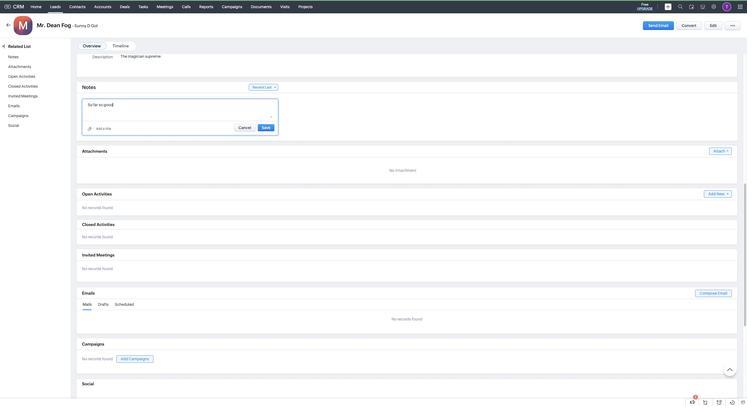 Task type: vqa. For each thing, say whether or not it's contained in the screenshot.
The Leads link
yes



Task type: locate. For each thing, give the bounding box(es) containing it.
gol
[[91, 23, 98, 28]]

1 vertical spatial open
[[82, 192, 93, 197]]

meetings link
[[152, 0, 178, 13]]

profile element
[[719, 0, 735, 13]]

closed activities link
[[8, 84, 38, 89]]

0 horizontal spatial open
[[8, 74, 18, 79]]

0 horizontal spatial invited
[[8, 94, 20, 98]]

the
[[121, 54, 127, 59]]

0 horizontal spatial add
[[96, 127, 102, 131]]

campaigns link right reports
[[218, 0, 247, 13]]

contacts link
[[65, 0, 90, 13]]

invited
[[8, 94, 20, 98], [82, 253, 95, 258]]

1 horizontal spatial closed activities
[[82, 222, 115, 227]]

add for add new
[[709, 192, 716, 196]]

attachments
[[8, 65, 31, 69], [82, 149, 107, 154]]

overview
[[83, 44, 101, 48]]

0 horizontal spatial emails
[[8, 104, 20, 108]]

overview link
[[83, 44, 101, 48]]

closed
[[8, 84, 21, 89], [82, 222, 96, 227]]

0 horizontal spatial invited meetings
[[8, 94, 38, 98]]

campaigns link
[[218, 0, 247, 13], [8, 114, 29, 118]]

0 vertical spatial open activities
[[8, 74, 35, 79]]

open
[[8, 74, 18, 79], [82, 192, 93, 197]]

0 vertical spatial campaigns link
[[218, 0, 247, 13]]

1 horizontal spatial invited meetings
[[82, 253, 115, 258]]

records
[[88, 206, 101, 210], [88, 235, 101, 239], [88, 267, 101, 271], [398, 317, 411, 322], [88, 357, 101, 362]]

open activities link
[[8, 74, 35, 79]]

accounts link
[[90, 0, 116, 13]]

so
[[99, 103, 103, 107]]

found
[[102, 206, 113, 210], [102, 235, 113, 239], [102, 267, 113, 271], [412, 317, 422, 322], [102, 357, 113, 362]]

1 horizontal spatial meetings
[[96, 253, 115, 258]]

activities
[[19, 74, 35, 79], [21, 84, 38, 89], [94, 192, 112, 197], [97, 222, 115, 227]]

1 horizontal spatial add
[[121, 357, 128, 361]]

email right compose
[[718, 291, 728, 296]]

invited meetings
[[8, 94, 38, 98], [82, 253, 115, 258]]

0 vertical spatial emails
[[8, 104, 20, 108]]

send
[[649, 23, 658, 28]]

0 vertical spatial invited
[[8, 94, 20, 98]]

0 horizontal spatial campaigns link
[[8, 114, 29, 118]]

home link
[[26, 0, 46, 13]]

-
[[72, 23, 74, 28]]

the magician supreme
[[121, 54, 161, 59]]

email
[[659, 23, 669, 28], [718, 291, 728, 296]]

Add a note text field
[[88, 102, 272, 118]]

social
[[8, 124, 19, 128], [82, 382, 94, 387]]

0 vertical spatial notes
[[8, 55, 19, 59]]

tasks
[[138, 4, 148, 9]]

1 vertical spatial invited meetings
[[82, 253, 115, 258]]

magician
[[128, 54, 144, 59]]

projects
[[298, 4, 313, 9]]

no
[[389, 168, 395, 173], [82, 206, 87, 210], [82, 235, 87, 239], [82, 267, 87, 271], [392, 317, 397, 322], [82, 357, 87, 362]]

notes link
[[8, 55, 19, 59]]

1 vertical spatial email
[[718, 291, 728, 296]]

campaigns link down emails link
[[8, 114, 29, 118]]

0 vertical spatial email
[[659, 23, 669, 28]]

add
[[96, 127, 102, 131], [709, 192, 716, 196], [121, 357, 128, 361]]

0 vertical spatial add
[[96, 127, 102, 131]]

mails
[[83, 303, 92, 307]]

create menu image
[[665, 3, 672, 10]]

last
[[265, 85, 272, 89]]

notes up so
[[82, 85, 96, 90]]

1 horizontal spatial email
[[718, 291, 728, 296]]

emails
[[8, 104, 20, 108], [82, 291, 95, 296]]

closed activities
[[8, 84, 38, 89], [82, 222, 115, 227]]

1 vertical spatial add
[[709, 192, 716, 196]]

1 vertical spatial emails
[[82, 291, 95, 296]]

1 vertical spatial closed activities
[[82, 222, 115, 227]]

2 vertical spatial add
[[121, 357, 128, 361]]

notes down the related
[[8, 55, 19, 59]]

attachments up open activities link
[[8, 65, 31, 69]]

edit
[[710, 23, 717, 28]]

notes
[[8, 55, 19, 59], [82, 85, 96, 90]]

0 horizontal spatial closed activities
[[8, 84, 38, 89]]

2 horizontal spatial meetings
[[157, 4, 173, 9]]

1 vertical spatial attachments
[[82, 149, 107, 154]]

add for add a title
[[96, 127, 102, 131]]

None button
[[234, 124, 256, 132], [258, 124, 275, 131], [234, 124, 256, 132], [258, 124, 275, 131]]

accounts
[[94, 4, 111, 9]]

email for send email
[[659, 23, 669, 28]]

1 vertical spatial invited
[[82, 253, 95, 258]]

0 vertical spatial closed activities
[[8, 84, 38, 89]]

leads
[[50, 4, 61, 9]]

search element
[[675, 0, 686, 13]]

no attachment
[[389, 168, 416, 173]]

drafts
[[98, 303, 109, 307]]

tasks link
[[134, 0, 152, 13]]

2 vertical spatial meetings
[[96, 253, 115, 258]]

send email button
[[643, 21, 674, 30]]

1 horizontal spatial notes
[[82, 85, 96, 90]]

recent last
[[253, 85, 272, 89]]

1 vertical spatial notes
[[82, 85, 96, 90]]

emails up mails at the left bottom of the page
[[82, 291, 95, 296]]

emails down invited meetings link
[[8, 104, 20, 108]]

0 vertical spatial attachments
[[8, 65, 31, 69]]

0 horizontal spatial open activities
[[8, 74, 35, 79]]

reports
[[199, 4, 213, 9]]

0 horizontal spatial meetings
[[21, 94, 38, 98]]

compose
[[700, 291, 717, 296]]

0 horizontal spatial email
[[659, 23, 669, 28]]

0 vertical spatial meetings
[[157, 4, 173, 9]]

1 horizontal spatial social
[[82, 382, 94, 387]]

1 horizontal spatial campaigns link
[[218, 0, 247, 13]]

add campaigns link
[[116, 356, 153, 363]]

email inside button
[[659, 23, 669, 28]]

0 horizontal spatial closed
[[8, 84, 21, 89]]

attach
[[714, 149, 725, 153]]

1 horizontal spatial open activities
[[82, 192, 112, 197]]

1 horizontal spatial invited
[[82, 253, 95, 258]]

d
[[87, 23, 90, 28]]

2 horizontal spatial add
[[709, 192, 716, 196]]

deals
[[120, 4, 130, 9]]

email right send
[[659, 23, 669, 28]]

crm link
[[4, 4, 24, 10]]

list
[[24, 44, 31, 49]]

leads link
[[46, 0, 65, 13]]

1 horizontal spatial closed
[[82, 222, 96, 227]]

meetings
[[157, 4, 173, 9], [21, 94, 38, 98], [96, 253, 115, 258]]

1 horizontal spatial attachments
[[82, 149, 107, 154]]

visits
[[280, 4, 290, 9]]

0 horizontal spatial social
[[8, 124, 19, 128]]

campaigns
[[222, 4, 242, 9], [8, 114, 29, 118], [82, 342, 104, 347], [129, 357, 149, 361]]

recent
[[253, 85, 264, 89]]

calendar image
[[690, 4, 694, 9]]

attachments down add a title
[[82, 149, 107, 154]]

0 horizontal spatial notes
[[8, 55, 19, 59]]

attachments link
[[8, 65, 31, 69]]

calls link
[[178, 0, 195, 13]]



Task type: describe. For each thing, give the bounding box(es) containing it.
free
[[642, 2, 649, 7]]

0 vertical spatial social
[[8, 124, 19, 128]]

description
[[92, 55, 113, 59]]

create menu element
[[662, 0, 675, 13]]

deals link
[[116, 0, 134, 13]]

attachment
[[395, 168, 416, 173]]

good
[[104, 103, 113, 107]]

related
[[8, 44, 23, 49]]

mr. dean fog - sunny d gol
[[37, 22, 98, 28]]

documents
[[251, 4, 272, 9]]

1 vertical spatial social
[[82, 382, 94, 387]]

crm
[[13, 4, 24, 10]]

projects link
[[294, 0, 317, 13]]

add a title
[[96, 127, 111, 131]]

timeline link
[[113, 44, 129, 48]]

reports link
[[195, 0, 218, 13]]

edit button
[[704, 21, 723, 30]]

attach link
[[709, 148, 732, 155]]

timeline
[[113, 44, 129, 48]]

fog
[[61, 22, 71, 28]]

add campaigns
[[121, 357, 149, 361]]

0 vertical spatial open
[[8, 74, 18, 79]]

0 vertical spatial invited meetings
[[8, 94, 38, 98]]

a
[[103, 127, 105, 131]]

so
[[88, 103, 92, 107]]

2
[[695, 396, 697, 399]]

documents link
[[247, 0, 276, 13]]

1 horizontal spatial emails
[[82, 291, 95, 296]]

1 horizontal spatial open
[[82, 192, 93, 197]]

free upgrade
[[637, 2, 653, 11]]

0 horizontal spatial attachments
[[8, 65, 31, 69]]

upgrade
[[637, 7, 653, 11]]

compose email
[[700, 291, 728, 296]]

far
[[93, 103, 98, 107]]

title
[[105, 127, 111, 131]]

mr.
[[37, 22, 45, 28]]

contacts
[[69, 4, 86, 9]]

visits link
[[276, 0, 294, 13]]

home
[[31, 4, 41, 9]]

1 vertical spatial meetings
[[21, 94, 38, 98]]

emails link
[[8, 104, 20, 108]]

convert
[[682, 23, 697, 28]]

dean
[[47, 22, 60, 28]]

invited meetings link
[[8, 94, 38, 98]]

scheduled
[[115, 303, 134, 307]]

send email
[[649, 23, 669, 28]]

so far so good
[[88, 103, 113, 107]]

search image
[[678, 4, 683, 9]]

0 vertical spatial closed
[[8, 84, 21, 89]]

new
[[717, 192, 725, 196]]

calls
[[182, 4, 191, 9]]

sunny
[[74, 23, 86, 28]]

supreme
[[145, 54, 161, 59]]

related list
[[8, 44, 32, 49]]

1 vertical spatial campaigns link
[[8, 114, 29, 118]]

convert button
[[676, 21, 702, 30]]

social link
[[8, 124, 19, 128]]

add new
[[709, 192, 725, 196]]

1 vertical spatial closed
[[82, 222, 96, 227]]

add for add campaigns
[[121, 357, 128, 361]]

profile image
[[723, 2, 731, 11]]

email for compose email
[[718, 291, 728, 296]]

1 vertical spatial open activities
[[82, 192, 112, 197]]

m
[[18, 19, 28, 32]]



